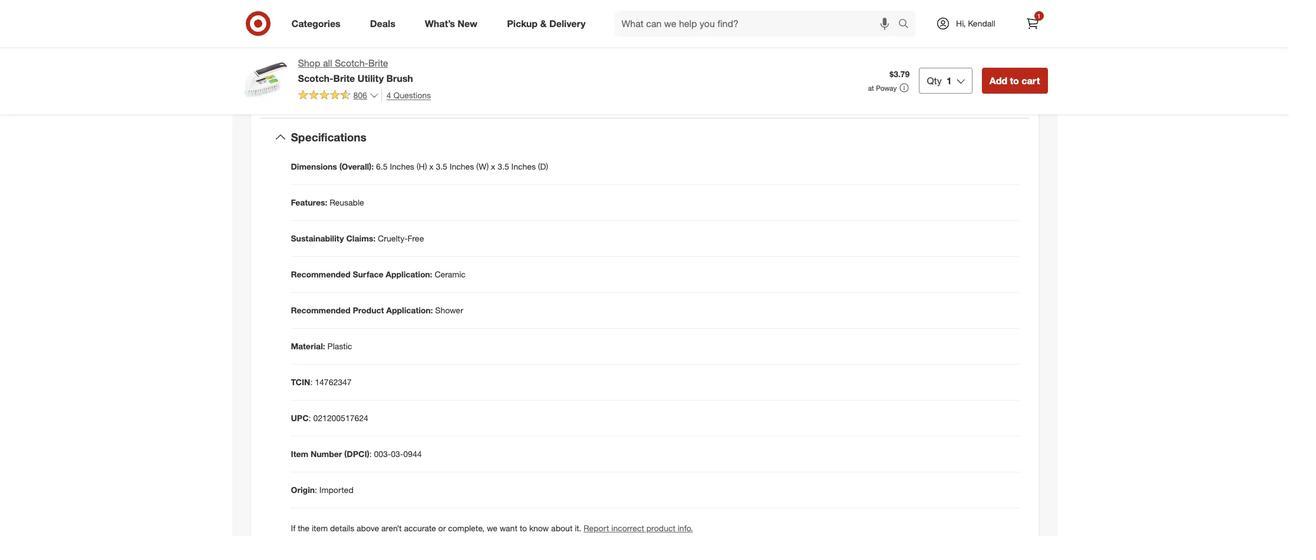 Task type: vqa. For each thing, say whether or not it's contained in the screenshot.


Task type: describe. For each thing, give the bounding box(es) containing it.
at
[[868, 84, 874, 92]]

dimensions (overall): 6.5 inches (h) x 3.5 inches (w) x 3.5 inches (d)
[[291, 161, 548, 171]]

003-
[[374, 449, 391, 459]]

odors.
[[401, 69, 424, 79]]

after
[[499, 81, 516, 91]]

item number (dpci) : 003-03-0944
[[291, 449, 422, 459]]

long-
[[360, 41, 379, 51]]

pickup
[[507, 17, 538, 29]]

3 inches from the left
[[511, 161, 536, 171]]

: for 14762347
[[310, 377, 313, 387]]

2 from from the left
[[580, 69, 597, 79]]

cruelty-
[[378, 233, 408, 243]]

new
[[458, 17, 478, 29]]

item
[[291, 449, 308, 459]]

use
[[518, 81, 531, 91]]

1 horizontal spatial product
[[646, 523, 675, 533]]

search
[[893, 19, 921, 30]]

qty 1
[[927, 75, 952, 87]]

protects
[[607, 57, 638, 67]]

origin : imported
[[291, 485, 353, 495]]

806 link
[[298, 89, 379, 103]]

ceramic
[[435, 269, 466, 279]]

shower
[[435, 305, 463, 315]]

strong,
[[303, 24, 329, 34]]

bristles inside this scotch-brite cleaning tool contains an antimicrobial agent in the bristles that protects the product from bacterial odors. product does not protect users or others from food- borne or disease-causing bacteria. clean thoroughly after use
[[562, 57, 589, 67]]

4
[[387, 90, 391, 100]]

antimicrobial
[[466, 57, 513, 67]]

an
[[455, 57, 464, 67]]

: for imported
[[315, 485, 317, 495]]

number
[[311, 449, 342, 459]]

strong, long lasting bristles power through any mess in your home without scratching
[[303, 24, 616, 34]]

4 questions
[[387, 90, 431, 100]]

1 vertical spatial lasting
[[379, 41, 403, 51]]

disease-
[[336, 81, 368, 91]]

through
[[430, 24, 459, 34]]

dimensions
[[291, 161, 337, 171]]

brite up the utility
[[368, 57, 388, 69]]

without
[[549, 24, 576, 34]]

tool
[[404, 57, 419, 67]]

add
[[989, 75, 1007, 87]]

: left 003-
[[369, 449, 372, 459]]

power
[[405, 24, 428, 34]]

brush
[[386, 72, 413, 84]]

want
[[500, 523, 517, 533]]

search button
[[893, 11, 921, 39]]

bacterial
[[367, 69, 399, 79]]

2 inches from the left
[[450, 161, 474, 171]]

1 vertical spatial the
[[303, 69, 314, 79]]

questions
[[393, 90, 431, 100]]

0 vertical spatial the
[[548, 57, 559, 67]]

1 from from the left
[[348, 69, 365, 79]]

application: for recommended product application:
[[386, 305, 433, 315]]

pickup & delivery link
[[497, 11, 600, 37]]

categories
[[291, 17, 341, 29]]

what's new link
[[415, 11, 492, 37]]

it.
[[575, 523, 581, 533]]

1 x from the left
[[429, 161, 434, 171]]

1 vertical spatial to
[[520, 523, 527, 533]]

6.5
[[376, 161, 388, 171]]

poway
[[876, 84, 897, 92]]

image of scotch-brite utility brush image
[[241, 57, 289, 104]]

report
[[584, 523, 609, 533]]

product inside this scotch-brite cleaning tool contains an antimicrobial agent in the bristles that protects the product from bacterial odors. product does not protect users or others from food- borne or disease-causing bacteria. clean thoroughly after use
[[317, 69, 346, 79]]

thoroughly
[[457, 81, 496, 91]]

if the item details above aren't accurate or complete, we want to know about it. report incorrect product info.
[[291, 523, 693, 533]]

surface
[[353, 269, 383, 279]]

1 vertical spatial product
[[353, 305, 384, 315]]

shop
[[298, 57, 320, 69]]

(h)
[[417, 161, 427, 171]]

to inside button
[[1010, 75, 1019, 87]]

borne
[[303, 81, 324, 91]]

(w)
[[476, 161, 489, 171]]

material: plastic
[[291, 341, 352, 351]]

origin
[[291, 485, 315, 495]]

delivery
[[549, 17, 586, 29]]

features:
[[291, 197, 327, 207]]

(d)
[[538, 161, 548, 171]]

$3.79
[[890, 69, 910, 79]]

any
[[461, 24, 474, 34]]

recommended product application: shower
[[291, 305, 463, 315]]

0 horizontal spatial lasting
[[349, 24, 374, 34]]

this
[[303, 57, 318, 67]]

recommended for recommended product application: shower
[[291, 305, 350, 315]]

(dpci)
[[344, 449, 369, 459]]

info.
[[678, 523, 693, 533]]

upc
[[291, 413, 309, 423]]

what's
[[425, 17, 455, 29]]

brite up 806 link
[[333, 72, 355, 84]]

1 vertical spatial 1
[[946, 75, 952, 87]]

upc : 021200517624
[[291, 413, 368, 423]]

claims:
[[346, 233, 376, 243]]

reusable
[[330, 197, 364, 207]]

this scotch-brite cleaning tool contains an antimicrobial agent in the bristles that protects the product from bacterial odors. product does not protect users or others from food- borne or disease-causing bacteria. clean thoroughly after use
[[303, 57, 638, 91]]



Task type: locate. For each thing, give the bounding box(es) containing it.
2 vertical spatial the
[[298, 523, 309, 533]]

or right accurate
[[438, 523, 446, 533]]

0 horizontal spatial inches
[[390, 161, 414, 171]]

product up borne
[[317, 69, 346, 79]]

1 3.5 from the left
[[436, 161, 447, 171]]

1 recommended from the top
[[291, 269, 350, 279]]

free
[[408, 233, 424, 243]]

2 vertical spatial or
[[438, 523, 446, 533]]

from up "disease-"
[[348, 69, 365, 79]]

1 vertical spatial application:
[[386, 305, 433, 315]]

sustainability
[[291, 233, 344, 243]]

1 horizontal spatial bristles
[[562, 57, 589, 67]]

x right (h)
[[429, 161, 434, 171]]

1 horizontal spatial in
[[539, 57, 545, 67]]

recommended for recommended surface application: ceramic
[[291, 269, 350, 279]]

does
[[458, 69, 477, 79]]

0 vertical spatial bristles
[[376, 24, 403, 34]]

0 horizontal spatial to
[[520, 523, 527, 533]]

clean
[[434, 81, 455, 91]]

users
[[522, 69, 542, 79]]

0 horizontal spatial bristles
[[376, 24, 403, 34]]

application:
[[386, 269, 432, 279], [386, 305, 433, 315]]

0 vertical spatial to
[[1010, 75, 1019, 87]]

inches left (h)
[[390, 161, 414, 171]]

shop all scotch-brite scotch-brite utility brush
[[298, 57, 413, 84]]

incorrect
[[611, 523, 644, 533]]

the
[[548, 57, 559, 67], [303, 69, 314, 79], [298, 523, 309, 533]]

qty
[[927, 75, 942, 87]]

2 recommended from the top
[[291, 305, 350, 315]]

mess
[[476, 24, 496, 34]]

1 horizontal spatial x
[[491, 161, 495, 171]]

bacteria.
[[399, 81, 431, 91]]

know
[[529, 523, 549, 533]]

the up the others
[[548, 57, 559, 67]]

1 horizontal spatial to
[[1010, 75, 1019, 87]]

scotch-brite is long-lasting and reusable
[[303, 41, 453, 51]]

1 inches from the left
[[390, 161, 414, 171]]

2 horizontal spatial or
[[544, 69, 552, 79]]

brite
[[332, 41, 349, 51], [350, 57, 367, 67], [368, 57, 388, 69], [333, 72, 355, 84]]

0 vertical spatial product
[[427, 69, 456, 79]]

0 vertical spatial in
[[498, 24, 505, 34]]

scratching
[[578, 24, 616, 34]]

0 horizontal spatial from
[[348, 69, 365, 79]]

recommended surface application: ceramic
[[291, 269, 466, 279]]

bristles up the others
[[562, 57, 589, 67]]

the right if
[[298, 523, 309, 533]]

material:
[[291, 341, 325, 351]]

0 horizontal spatial or
[[327, 81, 334, 91]]

to right the want
[[520, 523, 527, 533]]

at poway
[[868, 84, 897, 92]]

we
[[487, 523, 497, 533]]

that
[[591, 57, 605, 67]]

recommended down 'sustainability'
[[291, 269, 350, 279]]

food-
[[599, 69, 619, 79]]

0 horizontal spatial x
[[429, 161, 434, 171]]

inches
[[390, 161, 414, 171], [450, 161, 474, 171], [511, 161, 536, 171]]

product down surface
[[353, 305, 384, 315]]

scotch- inside this scotch-brite cleaning tool contains an antimicrobial agent in the bristles that protects the product from bacterial odors. product does not protect users or others from food- borne or disease-causing bacteria. clean thoroughly after use
[[320, 57, 350, 67]]

3.5 right (h)
[[436, 161, 447, 171]]

0 vertical spatial product
[[317, 69, 346, 79]]

protect
[[493, 69, 520, 79]]

tcin : 14762347
[[291, 377, 352, 387]]

reusable
[[422, 41, 453, 51]]

features: reusable
[[291, 197, 364, 207]]

tcin
[[291, 377, 310, 387]]

application: down the free
[[386, 269, 432, 279]]

product
[[427, 69, 456, 79], [353, 305, 384, 315]]

inches left (w)
[[450, 161, 474, 171]]

1 vertical spatial or
[[327, 81, 334, 91]]

scotch- down strong,
[[303, 41, 332, 51]]

imported
[[319, 485, 353, 495]]

specifications button
[[260, 118, 1029, 156]]

1 vertical spatial recommended
[[291, 305, 350, 315]]

causing
[[368, 81, 397, 91]]

14762347
[[315, 377, 352, 387]]

(overall):
[[339, 161, 374, 171]]

0944
[[403, 449, 422, 459]]

plastic
[[327, 341, 352, 351]]

1 horizontal spatial 1
[[1037, 12, 1040, 19]]

if
[[291, 523, 295, 533]]

: left the imported
[[315, 485, 317, 495]]

or right borne
[[327, 81, 334, 91]]

from down that
[[580, 69, 597, 79]]

3.5 right (w)
[[498, 161, 509, 171]]

and
[[405, 41, 419, 51]]

in left your
[[498, 24, 505, 34]]

021200517624
[[313, 413, 368, 423]]

or right users
[[544, 69, 552, 79]]

cart
[[1022, 75, 1040, 87]]

home
[[525, 24, 546, 34]]

: for 021200517624
[[309, 413, 311, 423]]

item
[[312, 523, 328, 533]]

specifications
[[291, 130, 366, 144]]

product left "info."
[[646, 523, 675, 533]]

lasting up "cleaning"
[[379, 41, 403, 51]]

not
[[479, 69, 491, 79]]

pickup & delivery
[[507, 17, 586, 29]]

brite left is
[[332, 41, 349, 51]]

in inside this scotch-brite cleaning tool contains an antimicrobial agent in the bristles that protects the product from bacterial odors. product does not protect users or others from food- borne or disease-causing bacteria. clean thoroughly after use
[[539, 57, 545, 67]]

bristles
[[376, 24, 403, 34], [562, 57, 589, 67]]

brite down is
[[350, 57, 367, 67]]

0 horizontal spatial product
[[317, 69, 346, 79]]

0 horizontal spatial 1
[[946, 75, 952, 87]]

2 3.5 from the left
[[498, 161, 509, 171]]

product inside this scotch-brite cleaning tool contains an antimicrobial agent in the bristles that protects the product from bacterial odors. product does not protect users or others from food- borne or disease-causing bacteria. clean thoroughly after use
[[427, 69, 456, 79]]

1 horizontal spatial 3.5
[[498, 161, 509, 171]]

kendall
[[968, 18, 995, 28]]

03-
[[391, 449, 403, 459]]

to right add
[[1010, 75, 1019, 87]]

bristles up the scotch-brite is long-lasting and reusable
[[376, 24, 403, 34]]

to
[[1010, 75, 1019, 87], [520, 523, 527, 533]]

2 x from the left
[[491, 161, 495, 171]]

deals link
[[360, 11, 410, 37]]

806
[[353, 90, 367, 100]]

scotch- right this
[[320, 57, 350, 67]]

1 horizontal spatial inches
[[450, 161, 474, 171]]

2 horizontal spatial inches
[[511, 161, 536, 171]]

x right (w)
[[491, 161, 495, 171]]

0 vertical spatial application:
[[386, 269, 432, 279]]

0 vertical spatial recommended
[[291, 269, 350, 279]]

details
[[330, 523, 354, 533]]

1 right qty
[[946, 75, 952, 87]]

0 vertical spatial 1
[[1037, 12, 1040, 19]]

1 horizontal spatial or
[[438, 523, 446, 533]]

0 horizontal spatial in
[[498, 24, 505, 34]]

brite inside this scotch-brite cleaning tool contains an antimicrobial agent in the bristles that protects the product from bacterial odors. product does not protect users or others from food- borne or disease-causing bacteria. clean thoroughly after use
[[350, 57, 367, 67]]

application: left the shower
[[386, 305, 433, 315]]

scotch- down is
[[335, 57, 368, 69]]

sustainability claims: cruelty-free
[[291, 233, 424, 243]]

0 horizontal spatial 3.5
[[436, 161, 447, 171]]

1 link
[[1019, 11, 1045, 37]]

hi, kendall
[[956, 18, 995, 28]]

add to cart button
[[982, 68, 1048, 94]]

0 vertical spatial or
[[544, 69, 552, 79]]

scotch- down shop
[[298, 72, 333, 84]]

scotch-
[[303, 41, 332, 51], [320, 57, 350, 67], [335, 57, 368, 69], [298, 72, 333, 84]]

the down this
[[303, 69, 314, 79]]

x
[[429, 161, 434, 171], [491, 161, 495, 171]]

1 right "kendall"
[[1037, 12, 1040, 19]]

: left the 021200517624
[[309, 413, 311, 423]]

in up users
[[539, 57, 545, 67]]

above
[[357, 523, 379, 533]]

recommended
[[291, 269, 350, 279], [291, 305, 350, 315]]

What can we help you find? suggestions appear below search field
[[614, 11, 901, 37]]

0 vertical spatial lasting
[[349, 24, 374, 34]]

1 horizontal spatial product
[[427, 69, 456, 79]]

complete,
[[448, 523, 484, 533]]

1 horizontal spatial lasting
[[379, 41, 403, 51]]

hi,
[[956, 18, 966, 28]]

:
[[310, 377, 313, 387], [309, 413, 311, 423], [369, 449, 372, 459], [315, 485, 317, 495]]

from
[[348, 69, 365, 79], [580, 69, 597, 79]]

in
[[498, 24, 505, 34], [539, 57, 545, 67]]

: left 14762347
[[310, 377, 313, 387]]

lasting up is
[[349, 24, 374, 34]]

lasting
[[349, 24, 374, 34], [379, 41, 403, 51]]

inches left (d)
[[511, 161, 536, 171]]

0 horizontal spatial product
[[353, 305, 384, 315]]

application: for recommended surface application:
[[386, 269, 432, 279]]

recommended up material: plastic
[[291, 305, 350, 315]]

1 horizontal spatial from
[[580, 69, 597, 79]]

utility
[[358, 72, 384, 84]]

contains
[[421, 57, 453, 67]]

report incorrect product info. button
[[584, 523, 693, 534]]

cleaning
[[369, 57, 402, 67]]

about
[[551, 523, 572, 533]]

1 vertical spatial bristles
[[562, 57, 589, 67]]

long
[[331, 24, 347, 34]]

product up clean
[[427, 69, 456, 79]]

1 vertical spatial in
[[539, 57, 545, 67]]

1 vertical spatial product
[[646, 523, 675, 533]]



